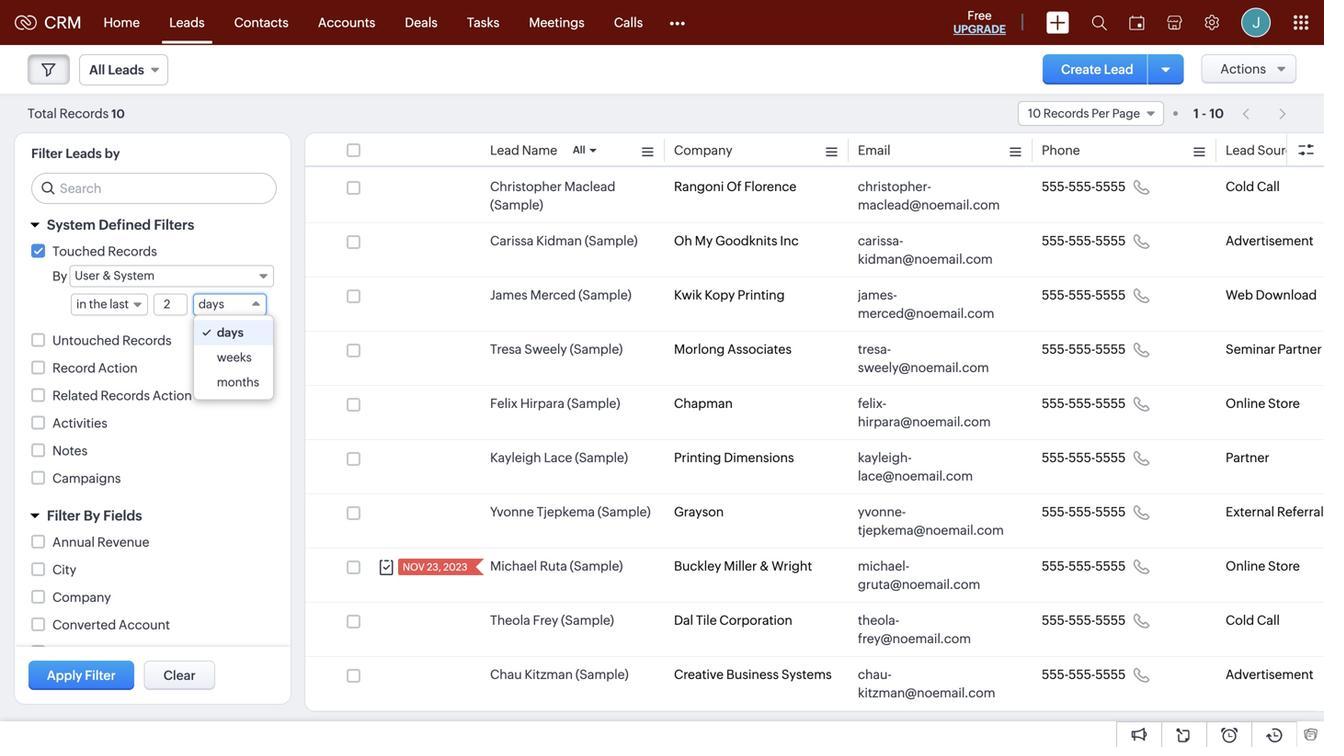 Task type: locate. For each thing, give the bounding box(es) containing it.
online
[[1226, 396, 1265, 411], [1226, 559, 1265, 574]]

create
[[1061, 62, 1101, 77]]

filter inside dropdown button
[[47, 508, 81, 524]]

cold
[[1226, 179, 1254, 194], [1226, 613, 1254, 628]]

web
[[1226, 288, 1253, 303]]

online down seminar
[[1226, 396, 1265, 411]]

frey
[[533, 613, 558, 628]]

1 vertical spatial online store
[[1226, 559, 1300, 574]]

(sample) inside christopher maclead (sample)
[[490, 198, 543, 212]]

calendar image
[[1129, 15, 1145, 30]]

(sample)
[[490, 198, 543, 212], [585, 234, 638, 248], [578, 288, 632, 303], [570, 342, 623, 357], [567, 396, 620, 411], [575, 451, 628, 465], [598, 505, 651, 520], [570, 559, 623, 574], [561, 613, 614, 628], [576, 668, 629, 682]]

partner right seminar
[[1278, 342, 1322, 357]]

tile
[[696, 613, 717, 628]]

records up record action
[[122, 333, 172, 348]]

None text field
[[154, 295, 187, 315]]

0 horizontal spatial company
[[52, 590, 111, 605]]

0 vertical spatial converted
[[52, 618, 116, 633]]

advertisement for chau- kitzman@noemail.com
[[1226, 668, 1313, 682]]

1 online store from the top
[[1226, 396, 1300, 411]]

search image
[[1091, 15, 1107, 30]]

online store down external referral
[[1226, 559, 1300, 574]]

row group
[[305, 169, 1324, 712]]

actions
[[1221, 62, 1266, 76]]

(sample) right the ruta
[[570, 559, 623, 574]]

of
[[727, 179, 742, 194]]

5555 for yvonne- tjepkema@noemail.com
[[1095, 505, 1126, 520]]

records up filter leads by
[[59, 106, 109, 121]]

create menu element
[[1035, 0, 1080, 45]]

1 horizontal spatial lead
[[1104, 62, 1133, 77]]

0 vertical spatial call
[[1257, 179, 1280, 194]]

store down seminar partner
[[1268, 396, 1300, 411]]

by up annual revenue
[[84, 508, 100, 524]]

8 5555 from the top
[[1095, 559, 1126, 574]]

list box containing days
[[194, 316, 273, 400]]

filter for filter by fields
[[47, 508, 81, 524]]

cold call for theola- frey@noemail.com
[[1226, 613, 1280, 628]]

theola frey (sample)
[[490, 613, 614, 628]]

6 5555 from the top
[[1095, 451, 1126, 465]]

grayson
[[674, 505, 724, 520]]

michael- gruta@noemail.com link
[[858, 557, 1005, 594]]

0 vertical spatial by
[[52, 269, 67, 284]]

records down defined
[[108, 244, 157, 259]]

555-555-5555 for yvonne- tjepkema@noemail.com
[[1042, 505, 1126, 520]]

printing up grayson at the right bottom of the page
[[674, 451, 721, 465]]

records for total
[[59, 106, 109, 121]]

accounts
[[318, 15, 375, 30]]

0 vertical spatial store
[[1268, 396, 1300, 411]]

hirpara
[[520, 396, 565, 411]]

cold for theola- frey@noemail.com
[[1226, 613, 1254, 628]]

1 call from the top
[[1257, 179, 1280, 194]]

felix- hirpara@noemail.com link
[[858, 394, 1005, 431]]

call for christopher- maclead@noemail.com
[[1257, 179, 1280, 194]]

2023
[[443, 562, 468, 573]]

2 converted from the top
[[52, 645, 116, 660]]

10 inside the total records 10
[[111, 107, 125, 121]]

(sample) right 'hirpara' on the bottom left of the page
[[567, 396, 620, 411]]

(sample) down christopher
[[490, 198, 543, 212]]

untouched records
[[52, 333, 172, 348]]

filter down total
[[31, 146, 63, 161]]

city
[[52, 563, 76, 577]]

0 vertical spatial online
[[1226, 396, 1265, 411]]

1 vertical spatial store
[[1268, 559, 1300, 574]]

system defined filters
[[47, 217, 194, 233]]

profile element
[[1230, 0, 1282, 45]]

1 cold call from the top
[[1226, 179, 1280, 194]]

10 right -
[[1209, 106, 1224, 121]]

maclead@noemail.com
[[858, 198, 1000, 212]]

(sample) for kayleigh lace (sample)
[[575, 451, 628, 465]]

(sample) for james merced (sample)
[[578, 288, 632, 303]]

1 horizontal spatial by
[[84, 508, 100, 524]]

1 vertical spatial advertisement
[[1226, 668, 1313, 682]]

(sample) right kidman
[[585, 234, 638, 248]]

dimensions
[[724, 451, 794, 465]]

action left months option
[[152, 388, 192, 403]]

lead left source
[[1226, 143, 1255, 158]]

felix- hirpara@noemail.com
[[858, 396, 991, 429]]

company down city
[[52, 590, 111, 605]]

0 horizontal spatial by
[[52, 269, 67, 284]]

7 5555 from the top
[[1095, 505, 1126, 520]]

0 vertical spatial cold call
[[1226, 179, 1280, 194]]

converted up apply filter button
[[52, 645, 116, 660]]

total records 10
[[28, 106, 125, 121]]

5555 for james- merced@noemail.com
[[1095, 288, 1126, 303]]

1 horizontal spatial action
[[152, 388, 192, 403]]

printing right kopy
[[738, 288, 785, 303]]

crm
[[44, 13, 81, 32]]

1 vertical spatial online
[[1226, 559, 1265, 574]]

2 online from the top
[[1226, 559, 1265, 574]]

0 vertical spatial advertisement
[[1226, 234, 1313, 248]]

kitzman@noemail.com
[[858, 686, 995, 701]]

days up the weeks option
[[217, 326, 244, 340]]

1 cold from the top
[[1226, 179, 1254, 194]]

3 5555 from the top
[[1095, 288, 1126, 303]]

555-555-5555 for kayleigh- lace@noemail.com
[[1042, 451, 1126, 465]]

555-555-5555 for carissa- kidman@noemail.com
[[1042, 234, 1126, 248]]

days
[[198, 297, 224, 311], [217, 326, 244, 340]]

(sample) inside carissa kidman (sample) link
[[585, 234, 638, 248]]

james- merced@noemail.com link
[[858, 286, 1005, 323]]

0 vertical spatial filter
[[31, 146, 63, 161]]

filter up the "annual"
[[47, 508, 81, 524]]

0 horizontal spatial lead
[[490, 143, 519, 158]]

tresa- sweely@noemail.com link
[[858, 340, 1005, 377]]

leads link
[[155, 0, 219, 45]]

contacts link
[[219, 0, 303, 45]]

converted up the converted contact
[[52, 618, 116, 633]]

yvonne- tjepkema@noemail.com link
[[858, 503, 1005, 540]]

5555 for chau- kitzman@noemail.com
[[1095, 668, 1126, 682]]

(sample) for chau kitzman (sample)
[[576, 668, 629, 682]]

merced
[[530, 288, 576, 303]]

store down external referral
[[1268, 559, 1300, 574]]

2 cold from the top
[[1226, 613, 1254, 628]]

1 converted from the top
[[52, 618, 116, 633]]

lead name
[[490, 143, 557, 158]]

Search text field
[[32, 174, 276, 203]]

(sample) inside yvonne tjepkema (sample) 'link'
[[598, 505, 651, 520]]

wright
[[772, 559, 812, 574]]

cold call
[[1226, 179, 1280, 194], [1226, 613, 1280, 628]]

2 5555 from the top
[[1095, 234, 1126, 248]]

(sample) inside 'james merced (sample)' link
[[578, 288, 632, 303]]

ruta
[[540, 559, 567, 574]]

nov 23, 2023
[[403, 562, 468, 573]]

filter inside button
[[85, 668, 116, 683]]

months option
[[194, 370, 273, 395]]

chau
[[490, 668, 522, 682]]

system
[[47, 217, 96, 233]]

(sample) for yvonne tjepkema (sample)
[[598, 505, 651, 520]]

0 vertical spatial company
[[674, 143, 733, 158]]

4 5555 from the top
[[1095, 342, 1126, 357]]

1 vertical spatial converted
[[52, 645, 116, 660]]

(sample) right the sweely
[[570, 342, 623, 357]]

call for theola- frey@noemail.com
[[1257, 613, 1280, 628]]

0 vertical spatial cold
[[1226, 179, 1254, 194]]

campaigns
[[52, 471, 121, 486]]

tjepkema@noemail.com
[[858, 523, 1004, 538]]

days for list box containing days
[[217, 326, 244, 340]]

2 vertical spatial filter
[[85, 668, 116, 683]]

2 call from the top
[[1257, 613, 1280, 628]]

dal
[[674, 613, 693, 628]]

(sample) right merced
[[578, 288, 632, 303]]

1 vertical spatial cold
[[1226, 613, 1254, 628]]

0 horizontal spatial 10
[[111, 107, 125, 121]]

carissa kidman (sample) link
[[490, 232, 638, 250]]

company up rangoni
[[674, 143, 733, 158]]

online store
[[1226, 396, 1300, 411], [1226, 559, 1300, 574]]

5555 for felix- hirpara@noemail.com
[[1095, 396, 1126, 411]]

james
[[490, 288, 528, 303]]

1 vertical spatial partner
[[1226, 451, 1269, 465]]

row group containing christopher maclead (sample)
[[305, 169, 1324, 712]]

theola frey (sample) link
[[490, 611, 614, 630]]

2 advertisement from the top
[[1226, 668, 1313, 682]]

sweely@noemail.com
[[858, 360, 989, 375]]

1 vertical spatial action
[[152, 388, 192, 403]]

5 5555 from the top
[[1095, 396, 1126, 411]]

partner up external
[[1226, 451, 1269, 465]]

0 vertical spatial action
[[98, 361, 138, 376]]

(sample) right tjepkema
[[598, 505, 651, 520]]

navigation
[[1233, 100, 1296, 127]]

1 vertical spatial leads
[[65, 146, 102, 161]]

9 5555 from the top
[[1095, 613, 1126, 628]]

1 5555 from the top
[[1095, 179, 1126, 194]]

tresa
[[490, 342, 522, 357]]

0 vertical spatial printing
[[738, 288, 785, 303]]

7 555-555-5555 from the top
[[1042, 505, 1126, 520]]

felix hirpara (sample) link
[[490, 394, 620, 413]]

3 555-555-5555 from the top
[[1042, 288, 1126, 303]]

rangoni
[[674, 179, 724, 194]]

(sample) for theola frey (sample)
[[561, 613, 614, 628]]

1 vertical spatial cold call
[[1226, 613, 1280, 628]]

1 vertical spatial company
[[52, 590, 111, 605]]

days up days option
[[198, 297, 224, 311]]

chau kitzman (sample)
[[490, 668, 629, 682]]

search element
[[1080, 0, 1118, 45]]

home link
[[89, 0, 155, 45]]

free
[[968, 9, 992, 23]]

1 vertical spatial filter
[[47, 508, 81, 524]]

(sample) inside chau kitzman (sample) 'link'
[[576, 668, 629, 682]]

tjepkema
[[537, 505, 595, 520]]

2 555-555-5555 from the top
[[1042, 234, 1126, 248]]

converted
[[52, 618, 116, 633], [52, 645, 116, 660]]

(sample) for michael ruta (sample)
[[570, 559, 623, 574]]

1 advertisement from the top
[[1226, 234, 1313, 248]]

(sample) inside the kayleigh lace (sample) link
[[575, 451, 628, 465]]

10 5555 from the top
[[1095, 668, 1126, 682]]

filter down the converted contact
[[85, 668, 116, 683]]

4 555-555-5555 from the top
[[1042, 342, 1126, 357]]

(sample) inside 'michael ruta (sample)' link
[[570, 559, 623, 574]]

days inside days option
[[217, 326, 244, 340]]

1 vertical spatial days
[[217, 326, 244, 340]]

james merced (sample)
[[490, 288, 632, 303]]

10 for 1 - 10
[[1209, 106, 1224, 121]]

1 horizontal spatial 10
[[1209, 106, 1224, 121]]

10 555-555-5555 from the top
[[1042, 668, 1126, 682]]

filters
[[154, 217, 194, 233]]

call
[[1257, 179, 1280, 194], [1257, 613, 1280, 628]]

1 vertical spatial printing
[[674, 451, 721, 465]]

(sample) for christopher maclead (sample)
[[490, 198, 543, 212]]

1 vertical spatial call
[[1257, 613, 1280, 628]]

by
[[52, 269, 67, 284], [84, 508, 100, 524]]

0 vertical spatial days
[[198, 297, 224, 311]]

online store down seminar partner
[[1226, 396, 1300, 411]]

10 up the by
[[111, 107, 125, 121]]

contact
[[119, 645, 167, 660]]

1 vertical spatial by
[[84, 508, 100, 524]]

calls link
[[599, 0, 658, 45]]

555-555-5555 for felix- hirpara@noemail.com
[[1042, 396, 1126, 411]]

lead right create
[[1104, 62, 1133, 77]]

0 vertical spatial leads
[[169, 15, 205, 30]]

10 for total records 10
[[111, 107, 125, 121]]

touched records
[[52, 244, 157, 259]]

kayleigh
[[490, 451, 541, 465]]

merced@noemail.com
[[858, 306, 994, 321]]

records down record action
[[101, 388, 150, 403]]

(sample) inside theola frey (sample) link
[[561, 613, 614, 628]]

5 555-555-5555 from the top
[[1042, 396, 1126, 411]]

2 cold call from the top
[[1226, 613, 1280, 628]]

online down external
[[1226, 559, 1265, 574]]

download
[[1256, 288, 1317, 303]]

days option
[[194, 320, 273, 345]]

1 555-555-5555 from the top
[[1042, 179, 1126, 194]]

1 horizontal spatial company
[[674, 143, 733, 158]]

external
[[1226, 505, 1274, 520]]

accounts link
[[303, 0, 390, 45]]

cold for christopher- maclead@noemail.com
[[1226, 179, 1254, 194]]

creative
[[674, 668, 724, 682]]

yvonne tjepkema (sample) link
[[490, 503, 651, 521]]

filter for filter leads by
[[31, 146, 63, 161]]

action up related records action
[[98, 361, 138, 376]]

(sample) inside tresa sweely (sample) link
[[570, 342, 623, 357]]

notes
[[52, 444, 88, 458]]

2 horizontal spatial lead
[[1226, 143, 1255, 158]]

weeks
[[217, 351, 252, 365]]

(sample) inside felix hirpara (sample) link
[[567, 396, 620, 411]]

0 horizontal spatial action
[[98, 361, 138, 376]]

phone
[[1042, 143, 1080, 158]]

kayleigh-
[[858, 451, 912, 465]]

by down touched
[[52, 269, 67, 284]]

(sample) right lace
[[575, 451, 628, 465]]

(sample) right kitzman
[[576, 668, 629, 682]]

by
[[105, 146, 120, 161]]

days inside days field
[[198, 297, 224, 311]]

1 horizontal spatial printing
[[738, 288, 785, 303]]

9 555-555-5555 from the top
[[1042, 613, 1126, 628]]

home
[[104, 15, 140, 30]]

weeks option
[[194, 345, 273, 370]]

0 vertical spatial partner
[[1278, 342, 1322, 357]]

(sample) right frey
[[561, 613, 614, 628]]

profile image
[[1241, 8, 1271, 37]]

apply filter button
[[29, 661, 134, 691]]

0 vertical spatial online store
[[1226, 396, 1300, 411]]

christopher maclead (sample) link
[[490, 177, 656, 214]]

michael ruta (sample)
[[490, 559, 623, 574]]

6 555-555-5555 from the top
[[1042, 451, 1126, 465]]

lead left name
[[490, 143, 519, 158]]

printing
[[738, 288, 785, 303], [674, 451, 721, 465]]

morlong associates
[[674, 342, 792, 357]]

leads right home
[[169, 15, 205, 30]]

leads left the by
[[65, 146, 102, 161]]

logo image
[[15, 15, 37, 30]]

1 horizontal spatial partner
[[1278, 342, 1322, 357]]

list box
[[194, 316, 273, 400]]

record
[[52, 361, 96, 376]]



Task type: vqa. For each thing, say whether or not it's contained in the screenshot.


Task type: describe. For each thing, give the bounding box(es) containing it.
555-555-5555 for james- merced@noemail.com
[[1042, 288, 1126, 303]]

1
[[1193, 106, 1199, 121]]

0 horizontal spatial printing
[[674, 451, 721, 465]]

inc
[[780, 234, 799, 248]]

contacts
[[234, 15, 289, 30]]

8 555-555-5555 from the top
[[1042, 559, 1126, 574]]

upgrade
[[953, 23, 1006, 35]]

maclead
[[564, 179, 615, 194]]

florence
[[744, 179, 797, 194]]

apply
[[47, 668, 82, 683]]

advertisement for carissa- kidman@noemail.com
[[1226, 234, 1313, 248]]

christopher maclead (sample)
[[490, 179, 615, 212]]

miller
[[724, 559, 757, 574]]

-
[[1202, 106, 1207, 121]]

tresa sweely (sample)
[[490, 342, 623, 357]]

555-555-5555 for theola- frey@noemail.com
[[1042, 613, 1126, 628]]

kitzman
[[525, 668, 573, 682]]

revenue
[[97, 535, 149, 550]]

lead inside button
[[1104, 62, 1133, 77]]

business
[[726, 668, 779, 682]]

filter leads by
[[31, 146, 120, 161]]

(sample) for felix hirpara (sample)
[[567, 396, 620, 411]]

converted for converted account
[[52, 618, 116, 633]]

total
[[28, 106, 57, 121]]

deals link
[[390, 0, 452, 45]]

5555 for tresa- sweely@noemail.com
[[1095, 342, 1126, 357]]

555-555-5555 for christopher- maclead@noemail.com
[[1042, 179, 1126, 194]]

5555 for carissa- kidman@noemail.com
[[1095, 234, 1126, 248]]

lace@noemail.com
[[858, 469, 973, 484]]

calls
[[614, 15, 643, 30]]

kayleigh lace (sample) link
[[490, 449, 628, 467]]

by inside dropdown button
[[84, 508, 100, 524]]

5555 for theola- frey@noemail.com
[[1095, 613, 1126, 628]]

james- merced@noemail.com
[[858, 288, 994, 321]]

2 store from the top
[[1268, 559, 1300, 574]]

1 online from the top
[[1226, 396, 1265, 411]]

days field
[[193, 294, 266, 316]]

months
[[217, 376, 259, 389]]

create lead button
[[1043, 54, 1152, 85]]

morlong
[[674, 342, 725, 357]]

related records action
[[52, 388, 192, 403]]

1 store from the top
[[1268, 396, 1300, 411]]

related
[[52, 388, 98, 403]]

name
[[522, 143, 557, 158]]

buckley
[[674, 559, 721, 574]]

kidman
[[536, 234, 582, 248]]

felix-
[[858, 396, 886, 411]]

source
[[1258, 143, 1300, 158]]

carissa
[[490, 234, 534, 248]]

(sample) for tresa sweely (sample)
[[570, 342, 623, 357]]

lead for lead source
[[1226, 143, 1255, 158]]

lead source
[[1226, 143, 1300, 158]]

records for related
[[101, 388, 150, 403]]

systems
[[781, 668, 832, 682]]

tresa sweely (sample) link
[[490, 340, 623, 359]]

michael ruta (sample) link
[[490, 557, 623, 576]]

cold call for christopher- maclead@noemail.com
[[1226, 179, 1280, 194]]

days for days field
[[198, 297, 224, 311]]

lead for lead name
[[490, 143, 519, 158]]

555-555-5555 for chau- kitzman@noemail.com
[[1042, 668, 1126, 682]]

free upgrade
[[953, 9, 1006, 35]]

(sample) for carissa kidman (sample)
[[585, 234, 638, 248]]

kwik kopy printing
[[674, 288, 785, 303]]

referral
[[1277, 505, 1324, 520]]

yvonne
[[490, 505, 534, 520]]

carissa-
[[858, 234, 903, 248]]

lace
[[544, 451, 572, 465]]

chau kitzman (sample) link
[[490, 666, 629, 684]]

untouched
[[52, 333, 120, 348]]

email
[[858, 143, 891, 158]]

tasks link
[[452, 0, 514, 45]]

defined
[[99, 217, 151, 233]]

theola
[[490, 613, 530, 628]]

converted contact
[[52, 645, 167, 660]]

kayleigh- lace@noemail.com link
[[858, 449, 1005, 485]]

0 horizontal spatial leads
[[65, 146, 102, 161]]

oh
[[674, 234, 692, 248]]

yvonne- tjepkema@noemail.com
[[858, 505, 1004, 538]]

kwik
[[674, 288, 702, 303]]

rangoni of florence
[[674, 179, 797, 194]]

carissa kidman (sample)
[[490, 234, 638, 248]]

chau- kitzman@noemail.com link
[[858, 666, 1005, 702]]

seminar partner
[[1226, 342, 1322, 357]]

james merced (sample) link
[[490, 286, 632, 304]]

555-555-5555 for tresa- sweely@noemail.com
[[1042, 342, 1126, 357]]

michael- gruta@noemail.com
[[858, 559, 980, 592]]

create menu image
[[1046, 11, 1069, 34]]

christopher-
[[858, 179, 931, 194]]

theola- frey@noemail.com link
[[858, 611, 1005, 648]]

1 horizontal spatial leads
[[169, 15, 205, 30]]

felix hirpara (sample)
[[490, 396, 620, 411]]

deals
[[405, 15, 438, 30]]

chau-
[[858, 668, 892, 682]]

system defined filters button
[[15, 209, 291, 241]]

records for untouched
[[122, 333, 172, 348]]

annual revenue
[[52, 535, 149, 550]]

dal tile corporation
[[674, 613, 792, 628]]

converted for converted contact
[[52, 645, 116, 660]]

frey@noemail.com
[[858, 632, 971, 646]]

5555 for christopher- maclead@noemail.com
[[1095, 179, 1126, 194]]

23,
[[427, 562, 441, 573]]

0 horizontal spatial partner
[[1226, 451, 1269, 465]]

tresa- sweely@noemail.com
[[858, 342, 989, 375]]

kayleigh- lace@noemail.com
[[858, 451, 973, 484]]

meetings
[[529, 15, 585, 30]]

clear
[[163, 668, 196, 683]]

2 online store from the top
[[1226, 559, 1300, 574]]

yvonne tjepkema (sample)
[[490, 505, 651, 520]]

nov 23, 2023 link
[[398, 559, 469, 576]]

corporation
[[719, 613, 792, 628]]

records for touched
[[108, 244, 157, 259]]

5555 for kayleigh- lace@noemail.com
[[1095, 451, 1126, 465]]

activities
[[52, 416, 107, 431]]

&
[[759, 559, 769, 574]]



